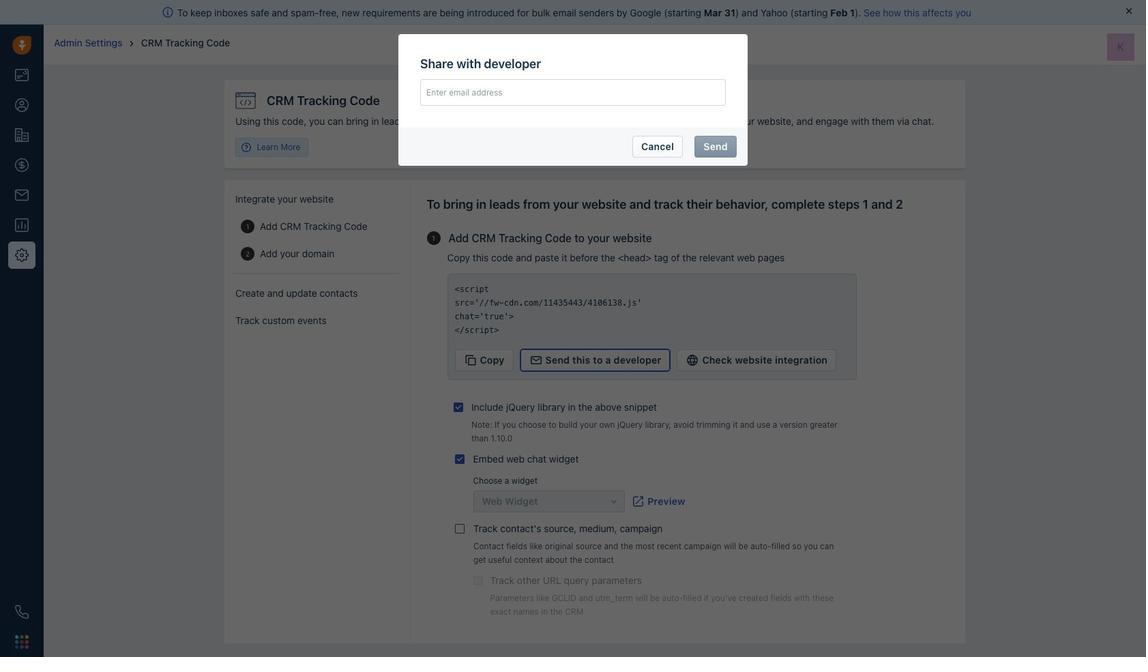Task type: locate. For each thing, give the bounding box(es) containing it.
phone image
[[15, 606, 29, 619]]

None text field
[[455, 283, 850, 337]]

freshworks switcher image
[[15, 636, 29, 649]]

phone element
[[8, 599, 35, 626]]



Task type: describe. For each thing, give the bounding box(es) containing it.
Enter email address text field
[[427, 87, 720, 97]]



Task type: vqa. For each thing, say whether or not it's contained in the screenshot.
CLOSE icon
no



